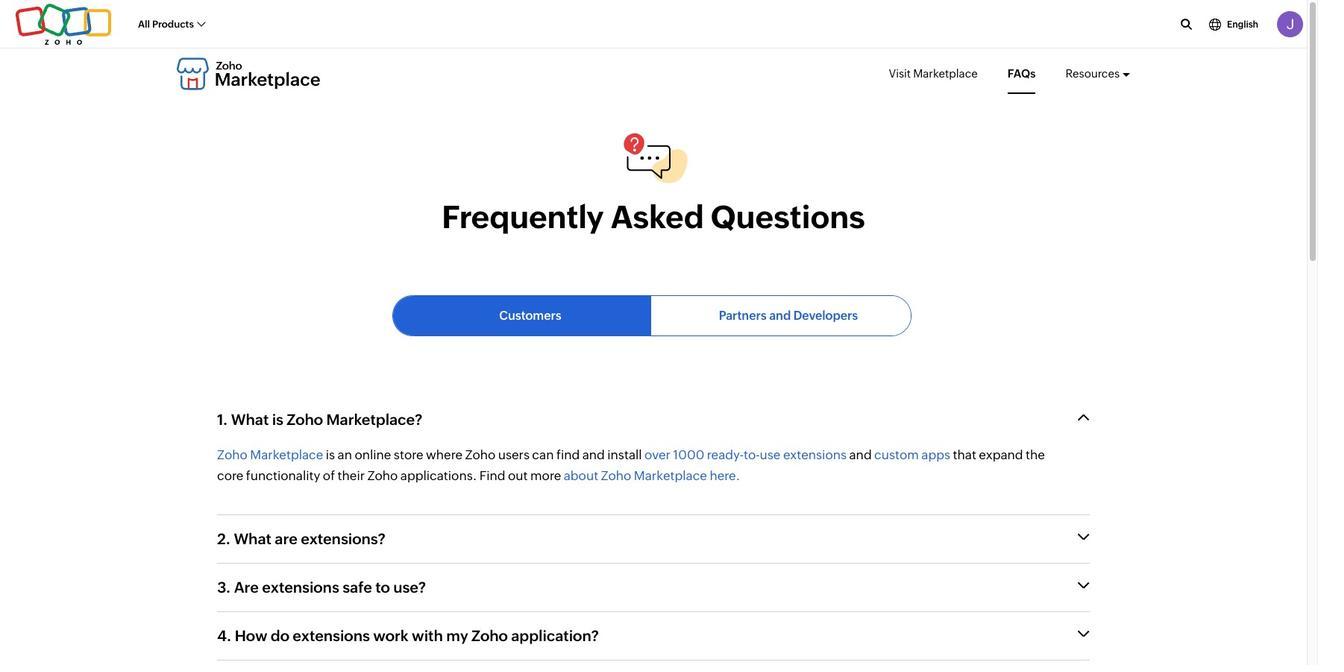 Task type: vqa. For each thing, say whether or not it's contained in the screenshot.
Tapping
no



Task type: describe. For each thing, give the bounding box(es) containing it.
where
[[426, 448, 463, 463]]

partners and developers link
[[652, 297, 911, 336]]

what for 1.
[[231, 412, 269, 429]]

1 vertical spatial extensions
[[262, 579, 339, 596]]

apps
[[922, 448, 951, 463]]

the
[[1026, 448, 1046, 463]]

all products link
[[138, 10, 205, 38]]

about zoho marketplace here. link
[[564, 468, 740, 483]]

zoho inside that expand the core functionality of their zoho applications. find out more
[[368, 468, 398, 483]]

how
[[235, 628, 268, 645]]

with
[[412, 628, 443, 645]]

zoho up core
[[217, 448, 248, 463]]

visit marketplace
[[889, 67, 978, 80]]

more
[[531, 468, 562, 483]]

over
[[645, 448, 671, 463]]

and inside partners and developers link
[[770, 309, 791, 323]]

install
[[608, 448, 642, 463]]

visit
[[889, 67, 911, 80]]

frequently
[[442, 199, 604, 235]]

faqs link
[[1008, 54, 1036, 94]]

zoho up find
[[465, 448, 496, 463]]

products
[[152, 18, 194, 30]]

frequently asked questions
[[442, 199, 866, 235]]

visit marketplace link
[[889, 54, 978, 94]]

is for zoho
[[272, 412, 284, 429]]

out
[[508, 468, 528, 483]]

3.
[[217, 579, 231, 596]]

work
[[373, 628, 409, 645]]

2. what are extensions?
[[217, 531, 386, 548]]

4.
[[217, 628, 232, 645]]

that expand the core functionality of their zoho applications. find out more
[[217, 448, 1046, 483]]

find
[[480, 468, 506, 483]]

find
[[557, 448, 580, 463]]

users
[[498, 448, 530, 463]]

about zoho marketplace here.
[[564, 468, 740, 483]]

of
[[323, 468, 335, 483]]



Task type: locate. For each thing, give the bounding box(es) containing it.
0 horizontal spatial and
[[583, 448, 605, 463]]

are
[[234, 579, 259, 596]]

what for 2.
[[234, 531, 272, 548]]

2 horizontal spatial and
[[850, 448, 872, 463]]

extensions
[[784, 448, 847, 463], [262, 579, 339, 596], [293, 628, 370, 645]]

and left custom
[[850, 448, 872, 463]]

that
[[954, 448, 977, 463]]

applications.
[[401, 468, 477, 483]]

is left an
[[326, 448, 335, 463]]

zoho down online
[[368, 468, 398, 483]]

do
[[271, 628, 290, 645]]

resources
[[1066, 67, 1120, 80]]

marketplace for zoho
[[250, 448, 323, 463]]

application?
[[511, 628, 599, 645]]

extensions?
[[301, 531, 386, 548]]

what right 1.
[[231, 412, 269, 429]]

zoho marketplace link
[[217, 448, 323, 463]]

1 horizontal spatial and
[[770, 309, 791, 323]]

their
[[338, 468, 365, 483]]

2 vertical spatial marketplace
[[634, 468, 708, 483]]

marketplace?
[[327, 412, 423, 429]]

customers
[[500, 309, 562, 323]]

an
[[338, 448, 352, 463]]

customers link
[[393, 297, 653, 336]]

partners
[[719, 309, 767, 323]]

1 vertical spatial marketplace
[[250, 448, 323, 463]]

marketplace
[[914, 67, 978, 80], [250, 448, 323, 463], [634, 468, 708, 483]]

extensions down 3. are extensions safe to use?
[[293, 628, 370, 645]]

use
[[760, 448, 781, 463]]

1000
[[674, 448, 705, 463]]

zoho
[[287, 412, 323, 429], [217, 448, 248, 463], [465, 448, 496, 463], [368, 468, 398, 483], [601, 468, 632, 483], [472, 628, 508, 645]]

is for an
[[326, 448, 335, 463]]

marketplace right visit
[[914, 67, 978, 80]]

1 horizontal spatial marketplace
[[634, 468, 708, 483]]

what right 2. in the left bottom of the page
[[234, 531, 272, 548]]

and up about
[[583, 448, 605, 463]]

is
[[272, 412, 284, 429], [326, 448, 335, 463]]

use?
[[394, 579, 426, 596]]

extensions down 2. what are extensions?
[[262, 579, 339, 596]]

to-
[[744, 448, 760, 463]]

is up the zoho marketplace link
[[272, 412, 284, 429]]

here.
[[710, 468, 740, 483]]

0 vertical spatial is
[[272, 412, 284, 429]]

1 vertical spatial is
[[326, 448, 335, 463]]

all
[[138, 18, 150, 30]]

store
[[394, 448, 424, 463]]

over 1000 ready-to-use extensions link
[[645, 448, 847, 463]]

what
[[231, 412, 269, 429], [234, 531, 272, 548]]

zoho down install
[[601, 468, 632, 483]]

0 vertical spatial marketplace
[[914, 67, 978, 80]]

asked
[[611, 199, 704, 235]]

zoho up the zoho marketplace link
[[287, 412, 323, 429]]

1. what is zoho marketplace?
[[217, 412, 423, 429]]

0 vertical spatial extensions
[[784, 448, 847, 463]]

are
[[275, 531, 298, 548]]

jacob simon image
[[1278, 11, 1304, 37]]

1.
[[217, 412, 228, 429]]

core
[[217, 468, 244, 483]]

and right 'partners'
[[770, 309, 791, 323]]

online
[[355, 448, 391, 463]]

3. are extensions safe to use?
[[217, 579, 426, 596]]

2.
[[217, 531, 231, 548]]

questions
[[711, 199, 866, 235]]

faqs
[[1008, 67, 1036, 80]]

4. how do extensions work with my zoho application?
[[217, 628, 599, 645]]

0 horizontal spatial is
[[272, 412, 284, 429]]

english
[[1228, 19, 1259, 29]]

0 vertical spatial what
[[231, 412, 269, 429]]

marketplace down "over"
[[634, 468, 708, 483]]

zoho right my on the left of page
[[472, 628, 508, 645]]

1 vertical spatial what
[[234, 531, 272, 548]]

zoho marketplace is an online store where zoho users can find and install over 1000 ready-to-use extensions and custom apps
[[217, 448, 951, 463]]

marketplace up functionality
[[250, 448, 323, 463]]

ready-
[[707, 448, 744, 463]]

extensions right 'use'
[[784, 448, 847, 463]]

developers
[[794, 309, 859, 323]]

1 horizontal spatial is
[[326, 448, 335, 463]]

functionality
[[246, 468, 321, 483]]

expand
[[980, 448, 1024, 463]]

marketplace for visit
[[914, 67, 978, 80]]

custom
[[875, 448, 920, 463]]

safe
[[343, 579, 372, 596]]

0 horizontal spatial marketplace
[[250, 448, 323, 463]]

2 vertical spatial extensions
[[293, 628, 370, 645]]

zoho marketplace logo image
[[176, 57, 321, 90]]

2 horizontal spatial marketplace
[[914, 67, 978, 80]]

and
[[770, 309, 791, 323], [583, 448, 605, 463], [850, 448, 872, 463]]

can
[[532, 448, 554, 463]]

my
[[447, 628, 469, 645]]

about
[[564, 468, 599, 483]]

to
[[376, 579, 390, 596]]

partners and developers
[[719, 309, 859, 323]]

all products
[[138, 18, 194, 30]]

custom apps link
[[875, 448, 951, 463]]



